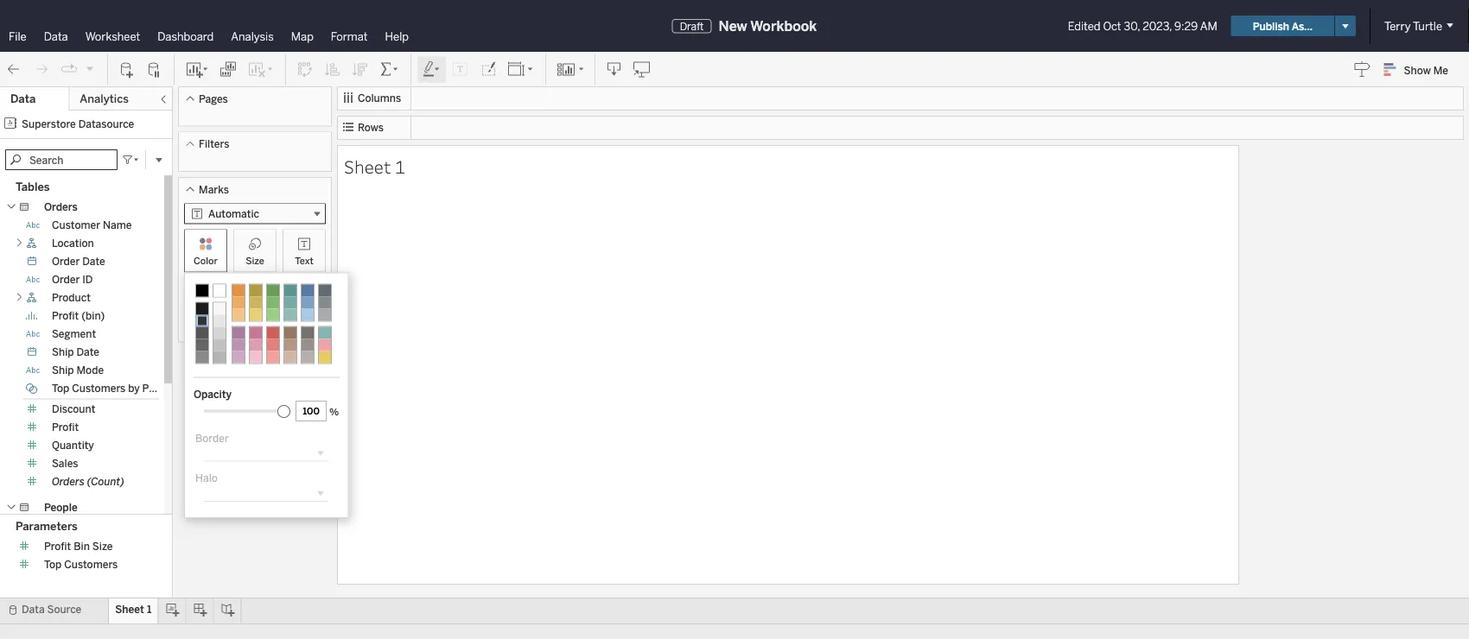 Task type: describe. For each thing, give the bounding box(es) containing it.
profit bin size
[[44, 541, 113, 553]]

1 vertical spatial sheet
[[115, 604, 144, 617]]

date for ship date
[[76, 346, 99, 359]]

top customers by profit
[[52, 383, 169, 395]]

order date
[[52, 256, 105, 268]]

show
[[1405, 64, 1432, 76]]

profit (bin)
[[52, 310, 105, 323]]

redo image
[[33, 61, 50, 78]]

opacity
[[194, 389, 232, 401]]

show me
[[1405, 64, 1449, 76]]

discount
[[52, 403, 95, 416]]

orders for orders (count)
[[52, 476, 85, 489]]

am
[[1201, 19, 1218, 33]]

fit image
[[508, 61, 535, 78]]

order for order date
[[52, 256, 80, 268]]

worksheet
[[85, 29, 140, 43]]

mode
[[76, 364, 104, 377]]

top for top customers by profit
[[52, 383, 69, 395]]

ship mode
[[52, 364, 104, 377]]

2023,
[[1143, 19, 1173, 33]]

1 horizontal spatial 1
[[395, 154, 405, 178]]

profit for profit bin size
[[44, 541, 71, 553]]

profit for profit
[[52, 422, 79, 434]]

(bin)
[[81, 310, 105, 323]]

format
[[331, 29, 368, 43]]

top customers
[[44, 559, 118, 571]]

replay animation image
[[61, 61, 78, 78]]

tables
[[16, 180, 50, 194]]

orders for orders
[[44, 201, 78, 214]]

ship date
[[52, 346, 99, 359]]

9:29
[[1175, 19, 1199, 33]]

0 horizontal spatial 1
[[147, 604, 152, 617]]

columns
[[358, 92, 401, 105]]

new
[[719, 18, 748, 34]]

order id
[[52, 274, 93, 286]]

ship for ship date
[[52, 346, 74, 359]]

segment
[[52, 328, 96, 341]]

as...
[[1292, 20, 1314, 32]]

terry turtle
[[1385, 19, 1443, 33]]

data guide image
[[1355, 61, 1372, 78]]

replay animation image
[[85, 63, 95, 74]]

pause auto updates image
[[146, 61, 163, 78]]

profit for profit (bin)
[[52, 310, 79, 323]]

1 vertical spatial data
[[10, 92, 36, 106]]

(count)
[[87, 476, 124, 489]]

detail
[[193, 304, 219, 315]]

2 vertical spatial data
[[22, 604, 45, 617]]

help
[[385, 29, 409, 43]]

ship for ship mode
[[52, 364, 74, 377]]

clear sheet image
[[247, 61, 275, 78]]

name
[[103, 219, 132, 232]]

0 horizontal spatial sheet 1
[[115, 604, 152, 617]]

profit right by
[[142, 383, 169, 395]]

new workbook
[[719, 18, 817, 34]]

rows
[[358, 121, 384, 134]]

pages
[[199, 93, 228, 105]]

edited oct 30, 2023, 9:29 am
[[1069, 19, 1218, 33]]

text
[[295, 255, 314, 267]]

terry
[[1385, 19, 1412, 33]]

oct
[[1104, 19, 1122, 33]]

date for order date
[[82, 256, 105, 268]]

format workbook image
[[480, 61, 497, 78]]



Task type: vqa. For each thing, say whether or not it's contained in the screenshot.
Shared
no



Task type: locate. For each thing, give the bounding box(es) containing it.
1
[[395, 154, 405, 178], [147, 604, 152, 617]]

0 horizontal spatial sheet
[[115, 604, 144, 617]]

size
[[246, 255, 264, 267], [92, 541, 113, 553]]

ship down ship date at left bottom
[[52, 364, 74, 377]]

file
[[9, 29, 27, 43]]

orders down sales
[[52, 476, 85, 489]]

id
[[82, 274, 93, 286]]

1 right source
[[147, 604, 152, 617]]

0 vertical spatial size
[[246, 255, 264, 267]]

0 vertical spatial 1
[[395, 154, 405, 178]]

undo image
[[5, 61, 22, 78]]

superstore
[[22, 118, 76, 130]]

me
[[1434, 64, 1449, 76]]

color
[[194, 255, 218, 267]]

2 order from the top
[[52, 274, 80, 286]]

new data source image
[[118, 61, 136, 78]]

1 vertical spatial order
[[52, 274, 80, 286]]

source
[[47, 604, 81, 617]]

parameters
[[16, 520, 78, 534]]

highlight image
[[422, 61, 442, 78]]

edited
[[1069, 19, 1101, 33]]

turtle
[[1414, 19, 1443, 33]]

tooltip
[[240, 304, 270, 315]]

top for top customers
[[44, 559, 62, 571]]

show/hide cards image
[[557, 61, 585, 78]]

publish
[[1254, 20, 1290, 32]]

publish your workbook to edit in tableau desktop image
[[634, 61, 651, 78]]

date up id
[[82, 256, 105, 268]]

1 down columns
[[395, 154, 405, 178]]

sheet right source
[[115, 604, 144, 617]]

profit up quantity
[[52, 422, 79, 434]]

0 vertical spatial sheet 1
[[344, 154, 405, 178]]

sheet 1
[[344, 154, 405, 178], [115, 604, 152, 617]]

1 horizontal spatial sheet 1
[[344, 154, 405, 178]]

product
[[52, 292, 91, 304]]

data
[[44, 29, 68, 43], [10, 92, 36, 106], [22, 604, 45, 617]]

date up mode
[[76, 346, 99, 359]]

data source
[[22, 604, 81, 617]]

data up replay animation icon
[[44, 29, 68, 43]]

top
[[52, 383, 69, 395], [44, 559, 62, 571]]

by
[[128, 383, 140, 395]]

draft
[[680, 20, 704, 32]]

show labels image
[[452, 61, 470, 78]]

sales
[[52, 458, 78, 470]]

customers for top customers by profit
[[72, 383, 126, 395]]

workbook
[[751, 18, 817, 34]]

1 vertical spatial date
[[76, 346, 99, 359]]

data down undo icon on the left top of the page
[[10, 92, 36, 106]]

1 vertical spatial 1
[[147, 604, 152, 617]]

map
[[291, 29, 314, 43]]

sheet 1 right source
[[115, 604, 152, 617]]

0 vertical spatial ship
[[52, 346, 74, 359]]

top down profit bin size
[[44, 559, 62, 571]]

top up discount
[[52, 383, 69, 395]]

0 vertical spatial order
[[52, 256, 80, 268]]

1 vertical spatial top
[[44, 559, 62, 571]]

swap rows and columns image
[[297, 61, 314, 78]]

1 ship from the top
[[52, 346, 74, 359]]

marks
[[199, 183, 229, 196]]

30,
[[1125, 19, 1141, 33]]

profit down the parameters
[[44, 541, 71, 553]]

size right bin
[[92, 541, 113, 553]]

new worksheet image
[[185, 61, 209, 78]]

1 vertical spatial ship
[[52, 364, 74, 377]]

orders (count)
[[52, 476, 124, 489]]

download image
[[606, 61, 623, 78]]

0 horizontal spatial size
[[92, 541, 113, 553]]

order for order id
[[52, 274, 80, 286]]

customers for top customers
[[64, 559, 118, 571]]

order up order id
[[52, 256, 80, 268]]

None text field
[[296, 401, 327, 422]]

size up tooltip at the left of page
[[246, 255, 264, 267]]

Search text field
[[5, 150, 118, 170]]

order up product
[[52, 274, 80, 286]]

1 order from the top
[[52, 256, 80, 268]]

0 vertical spatial top
[[52, 383, 69, 395]]

totals image
[[380, 61, 400, 78]]

customers
[[72, 383, 126, 395], [64, 559, 118, 571]]

publish as...
[[1254, 20, 1314, 32]]

duplicate image
[[220, 61, 237, 78]]

datasource
[[78, 118, 134, 130]]

1 horizontal spatial sheet
[[344, 154, 391, 178]]

1 vertical spatial size
[[92, 541, 113, 553]]

%
[[329, 406, 339, 418]]

sheet
[[344, 154, 391, 178], [115, 604, 144, 617]]

sheet 1 down rows
[[344, 154, 405, 178]]

customers down bin
[[64, 559, 118, 571]]

publish as... button
[[1232, 16, 1335, 36]]

orders
[[44, 201, 78, 214], [52, 476, 85, 489]]

analytics
[[80, 92, 129, 106]]

0 vertical spatial customers
[[72, 383, 126, 395]]

collapse image
[[158, 94, 169, 105]]

sort descending image
[[352, 61, 369, 78]]

customer
[[52, 219, 100, 232]]

date
[[82, 256, 105, 268], [76, 346, 99, 359]]

1 vertical spatial customers
[[64, 559, 118, 571]]

bin
[[74, 541, 90, 553]]

customers down mode
[[72, 383, 126, 395]]

ship
[[52, 346, 74, 359], [52, 364, 74, 377]]

analysis
[[231, 29, 274, 43]]

sort ascending image
[[324, 61, 342, 78]]

people
[[44, 502, 78, 514]]

quantity
[[52, 440, 94, 452]]

ship down segment
[[52, 346, 74, 359]]

orders up customer
[[44, 201, 78, 214]]

0 vertical spatial sheet
[[344, 154, 391, 178]]

superstore datasource
[[22, 118, 134, 130]]

dashboard
[[158, 29, 214, 43]]

order
[[52, 256, 80, 268], [52, 274, 80, 286]]

0 vertical spatial date
[[82, 256, 105, 268]]

profit down product
[[52, 310, 79, 323]]

profit
[[52, 310, 79, 323], [142, 383, 169, 395], [52, 422, 79, 434], [44, 541, 71, 553]]

0 vertical spatial orders
[[44, 201, 78, 214]]

filters
[[199, 138, 229, 150]]

sheet down rows
[[344, 154, 391, 178]]

data left source
[[22, 604, 45, 617]]

1 vertical spatial sheet 1
[[115, 604, 152, 617]]

None range field
[[204, 403, 291, 413]]

location
[[52, 237, 94, 250]]

0 vertical spatial data
[[44, 29, 68, 43]]

2 ship from the top
[[52, 364, 74, 377]]

1 vertical spatial orders
[[52, 476, 85, 489]]

1 horizontal spatial size
[[246, 255, 264, 267]]

customer name
[[52, 219, 132, 232]]

show me button
[[1377, 56, 1465, 83]]



